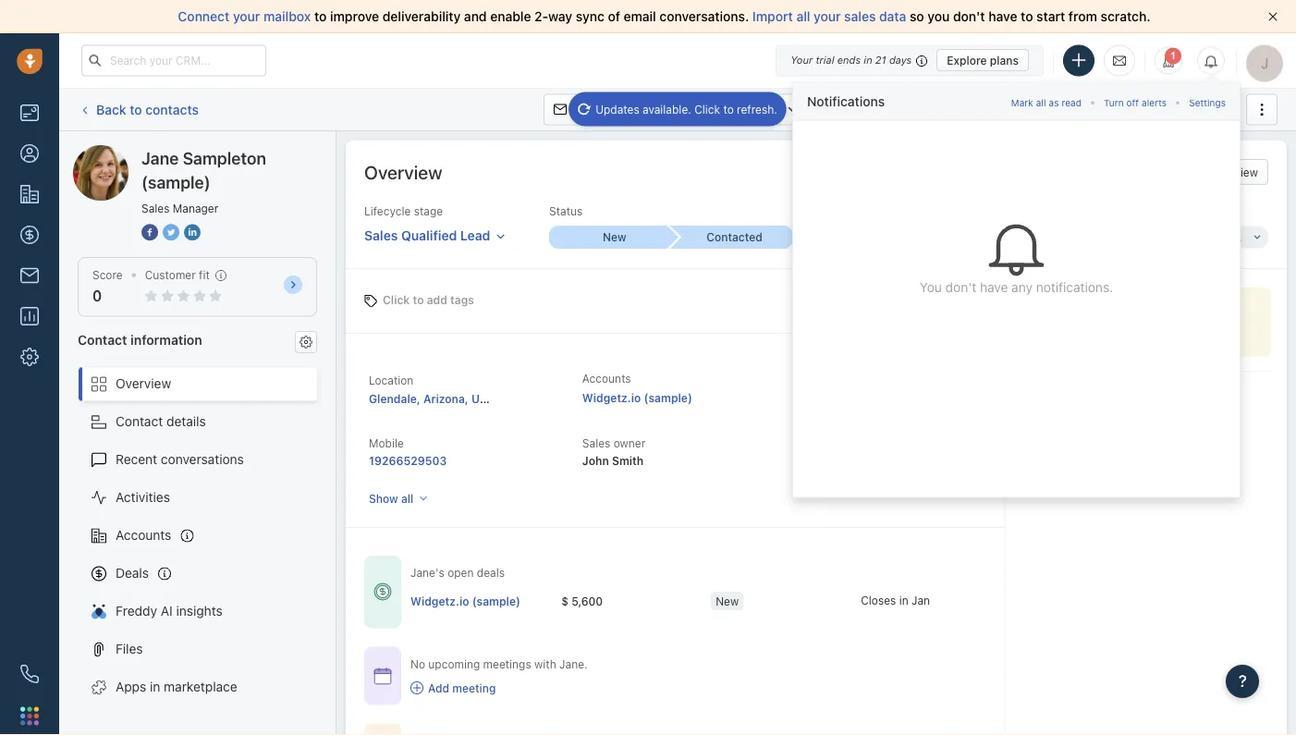 Task type: locate. For each thing, give the bounding box(es) containing it.
apps
[[116, 679, 146, 695]]

your left mailbox
[[233, 9, 260, 24]]

all right import
[[797, 9, 811, 24]]

overview up the contact details
[[116, 376, 171, 391]]

meetings
[[483, 657, 532, 670]]

2 horizontal spatial all
[[1037, 98, 1047, 108]]

you
[[928, 9, 950, 24]]

plans
[[990, 54, 1019, 67]]

accounts inside accounts widgetz.io (sample)
[[583, 372, 631, 385]]

facebook circled image
[[142, 222, 158, 242]]

meeting button
[[889, 94, 969, 125]]

1 vertical spatial in
[[900, 593, 909, 606]]

$ 5,600
[[562, 594, 603, 607]]

0 vertical spatial accounts
[[583, 372, 631, 385]]

accounts widgetz.io (sample)
[[583, 372, 693, 404]]

1 vertical spatial widgetz.io (sample) link
[[411, 593, 521, 609]]

(sample) down deals
[[472, 594, 521, 607]]

1 horizontal spatial container_wx8msf4aqz5i3rn1 image
[[411, 682, 424, 695]]

explore
[[947, 54, 987, 67]]

closes in jan
[[861, 593, 931, 606]]

click left add
[[383, 294, 410, 307]]

score 0
[[92, 269, 123, 305]]

1 horizontal spatial widgetz.io
[[583, 391, 641, 404]]

you don't have any notifications.
[[920, 279, 1114, 295]]

scratch.
[[1101, 9, 1151, 24]]

sales for sales qualified lead
[[364, 228, 398, 243]]

won / churned link
[[1149, 226, 1269, 248]]

1 horizontal spatial jane
[[142, 148, 179, 168]]

sampleton
[[142, 145, 206, 160], [183, 148, 266, 168]]

(sample)
[[209, 145, 262, 160], [142, 172, 211, 192], [644, 391, 693, 404], [472, 594, 521, 607]]

click right available.
[[695, 103, 721, 116]]

0 horizontal spatial qualified
[[401, 228, 457, 243]]

sales for sales manager
[[142, 202, 170, 215]]

widgetz.io (sample) link down open
[[411, 593, 521, 609]]

add left deal
[[1149, 103, 1170, 116]]

0 horizontal spatial accounts
[[116, 528, 171, 543]]

0 horizontal spatial widgetz.io (sample) link
[[411, 593, 521, 609]]

glendale,
[[369, 392, 421, 405]]

connect your mailbox to improve deliverability and enable 2-way sync of email conversations. import all your sales data so you don't have to start from scratch.
[[178, 9, 1151, 24]]

1 vertical spatial have
[[980, 279, 1009, 295]]

mailbox
[[264, 9, 311, 24]]

so
[[910, 9, 925, 24]]

jane sampleton (sample)
[[110, 145, 262, 160], [142, 148, 266, 192]]

overview up lifecycle stage
[[364, 161, 443, 183]]

updates
[[596, 103, 640, 116]]

$
[[562, 594, 569, 607]]

have up plans
[[989, 9, 1018, 24]]

enable
[[490, 9, 531, 24]]

with
[[535, 657, 557, 670]]

0 vertical spatial overview
[[364, 161, 443, 183]]

1 horizontal spatial overview
[[364, 161, 443, 183]]

0 button
[[92, 287, 102, 305]]

in for apps in marketplace
[[150, 679, 160, 695]]

sales up facebook circled image at the left top of the page
[[142, 202, 170, 215]]

manager
[[173, 202, 219, 215]]

1 horizontal spatial new
[[716, 594, 739, 607]]

qualified
[[401, 228, 457, 243], [951, 231, 999, 244]]

0 horizontal spatial click
[[383, 294, 410, 307]]

have left any
[[980, 279, 1009, 295]]

all
[[797, 9, 811, 24], [1037, 98, 1047, 108], [401, 492, 414, 505]]

0 vertical spatial all
[[797, 9, 811, 24]]

0 vertical spatial have
[[989, 9, 1018, 24]]

0 horizontal spatial add
[[428, 682, 450, 695]]

qualified inside the qualified link
[[951, 231, 999, 244]]

5,600
[[572, 594, 603, 607]]

conversations.
[[660, 9, 749, 24]]

accounts down activities
[[116, 528, 171, 543]]

john
[[583, 454, 609, 467]]

overview
[[1212, 166, 1259, 179]]

container_wx8msf4aqz5i3rn1 image
[[374, 667, 392, 685]]

Search your CRM... text field
[[81, 45, 266, 76]]

qualified down "stage"
[[401, 228, 457, 243]]

1 horizontal spatial accounts
[[583, 372, 631, 385]]

qualified inside sales qualified lead link
[[401, 228, 457, 243]]

1 vertical spatial container_wx8msf4aqz5i3rn1 image
[[411, 682, 424, 695]]

notifications
[[807, 93, 885, 109]]

glendale, arizona, usa link
[[369, 392, 495, 405]]

contact up recent
[[116, 414, 163, 429]]

in
[[864, 54, 873, 66], [900, 593, 909, 606], [150, 679, 160, 695]]

sms
[[744, 103, 768, 116]]

linkedin circled image
[[184, 222, 201, 242]]

all right the show
[[401, 492, 414, 505]]

0 vertical spatial widgetz.io
[[583, 391, 641, 404]]

sales left as
[[1006, 103, 1034, 116]]

email image
[[1114, 53, 1127, 68]]

in right apps
[[150, 679, 160, 695]]

(sample) inside accounts widgetz.io (sample)
[[644, 391, 693, 404]]

qualified up you don't have any notifications.
[[951, 231, 999, 244]]

meeting
[[453, 682, 496, 695]]

1 vertical spatial widgetz.io
[[411, 594, 469, 607]]

0 horizontal spatial all
[[401, 492, 414, 505]]

your
[[791, 54, 813, 66]]

in left jan
[[900, 593, 909, 606]]

sales
[[845, 9, 876, 24]]

2 vertical spatial in
[[150, 679, 160, 695]]

0 vertical spatial new
[[603, 231, 627, 244]]

your left 'sales' on the top
[[814, 9, 841, 24]]

widgetz.io down jane's
[[411, 594, 469, 607]]

mark all as read
[[1012, 98, 1082, 108]]

container_wx8msf4aqz5i3rn1 image inside add meeting link
[[411, 682, 424, 695]]

1 horizontal spatial add
[[1149, 103, 1170, 116]]

1 horizontal spatial qualified
[[951, 231, 999, 244]]

2 horizontal spatial in
[[900, 593, 909, 606]]

0 horizontal spatial new
[[603, 231, 627, 244]]

0 vertical spatial click
[[695, 103, 721, 116]]

1 vertical spatial add
[[428, 682, 450, 695]]

sales qualified lead
[[364, 228, 491, 243]]

all left as
[[1037, 98, 1047, 108]]

won / churned
[[1174, 231, 1253, 244]]

closes
[[861, 593, 897, 606]]

turn off alerts
[[1104, 98, 1167, 108]]

(sample) up manager
[[209, 145, 262, 160]]

accounts up owner
[[583, 372, 631, 385]]

contact details
[[116, 414, 206, 429]]

lifecycle stage
[[364, 205, 443, 218]]

available.
[[643, 103, 692, 116]]

in left 21
[[864, 54, 873, 66]]

widgetz.io
[[583, 391, 641, 404], [411, 594, 469, 607]]

jane down contacts
[[142, 148, 179, 168]]

import
[[753, 9, 793, 24]]

accounts for accounts widgetz.io (sample)
[[583, 372, 631, 385]]

jane down back
[[110, 145, 139, 160]]

(sample) up sales manager
[[142, 172, 211, 192]]

qualified link
[[909, 226, 1029, 249]]

container_wx8msf4aqz5i3rn1 image left "widgetz.io (sample)" on the left of the page
[[374, 583, 392, 601]]

1 vertical spatial contact
[[116, 414, 163, 429]]

jane sampleton (sample) down contacts
[[110, 145, 262, 160]]

owner
[[614, 437, 646, 450]]

0 horizontal spatial container_wx8msf4aqz5i3rn1 image
[[374, 583, 392, 601]]

0 vertical spatial add
[[1149, 103, 1170, 116]]

any
[[1012, 279, 1033, 295]]

add down upcoming
[[428, 682, 450, 695]]

widgetz.io (sample)
[[411, 594, 521, 607]]

widgetz.io inside accounts widgetz.io (sample)
[[583, 391, 641, 404]]

add inside "button"
[[1149, 103, 1170, 116]]

don't
[[954, 9, 986, 24], [946, 279, 977, 295]]

1 horizontal spatial click
[[695, 103, 721, 116]]

churned
[[1207, 231, 1253, 244]]

2 vertical spatial all
[[401, 492, 414, 505]]

container_wx8msf4aqz5i3rn1 image down 'no'
[[411, 682, 424, 695]]

to right mailbox
[[314, 9, 327, 24]]

turn off alerts link
[[1104, 92, 1167, 110]]

tags
[[451, 294, 474, 307]]

2 your from the left
[[814, 9, 841, 24]]

1 vertical spatial overview
[[116, 376, 171, 391]]

1 horizontal spatial your
[[814, 9, 841, 24]]

row containing closes in jan
[[411, 582, 1011, 620]]

add
[[1149, 103, 1170, 116], [428, 682, 450, 695]]

0 horizontal spatial your
[[233, 9, 260, 24]]

1 vertical spatial don't
[[946, 279, 977, 295]]

0 horizontal spatial widgetz.io
[[411, 594, 469, 607]]

1 vertical spatial new
[[716, 594, 739, 607]]

sampleton up manager
[[183, 148, 266, 168]]

notifications.
[[1037, 279, 1114, 295]]

usa
[[472, 392, 495, 405]]

freshworks switcher image
[[20, 707, 39, 725]]

1 vertical spatial all
[[1037, 98, 1047, 108]]

0 vertical spatial in
[[864, 54, 873, 66]]

0 horizontal spatial in
[[150, 679, 160, 695]]

task button
[[818, 94, 880, 125]]

sales down lifecycle
[[364, 228, 398, 243]]

1 vertical spatial accounts
[[116, 528, 171, 543]]

0 vertical spatial widgetz.io (sample) link
[[583, 391, 693, 404]]

close image
[[1269, 12, 1278, 21]]

0 vertical spatial contact
[[78, 332, 127, 347]]

twitter circled image
[[163, 222, 179, 242]]

0 horizontal spatial jane
[[110, 145, 139, 160]]

all for mark all as read
[[1037, 98, 1047, 108]]

jane sampleton (sample) up manager
[[142, 148, 266, 192]]

contacts
[[145, 102, 199, 117]]

sales up john
[[583, 437, 611, 450]]

(sample) up owner
[[644, 391, 693, 404]]

location
[[369, 374, 414, 387]]

sales activities
[[1006, 103, 1084, 116]]

widgetz.io up owner
[[583, 391, 641, 404]]

accounts for accounts
[[116, 528, 171, 543]]

ends
[[838, 54, 861, 66]]

fit
[[199, 269, 210, 282]]

container_wx8msf4aqz5i3rn1 image
[[374, 583, 392, 601], [411, 682, 424, 695]]

row
[[411, 582, 1011, 620]]

contact down 0
[[78, 332, 127, 347]]

days
[[890, 54, 912, 66]]

widgetz.io (sample) link up owner
[[583, 391, 693, 404]]

to left start
[[1021, 9, 1034, 24]]

mark
[[1012, 98, 1034, 108]]

back
[[96, 102, 126, 117]]



Task type: describe. For each thing, give the bounding box(es) containing it.
0 vertical spatial container_wx8msf4aqz5i3rn1 image
[[374, 583, 392, 601]]

to right back
[[130, 102, 142, 117]]

contacted
[[707, 231, 763, 244]]

your trial ends in 21 days
[[791, 54, 912, 66]]

turn
[[1104, 98, 1124, 108]]

connect your mailbox link
[[178, 9, 314, 24]]

jane's
[[411, 567, 445, 580]]

sales owner john smith
[[583, 437, 646, 467]]

activities
[[1037, 103, 1084, 116]]

customer
[[145, 269, 196, 282]]

jane's open deals
[[411, 567, 505, 580]]

settings
[[1190, 98, 1227, 108]]

mark all as read link
[[1012, 92, 1082, 110]]

sales qualified lead link
[[364, 219, 506, 246]]

you
[[920, 279, 942, 295]]

explore plans link
[[937, 49, 1029, 71]]

won / churned button
[[1149, 226, 1269, 248]]

to left add
[[413, 294, 424, 307]]

from
[[1069, 9, 1098, 24]]

show
[[369, 492, 398, 505]]

sms button
[[716, 94, 777, 125]]

freddy
[[116, 604, 157, 619]]

back to contacts link
[[78, 95, 200, 124]]

recent conversations
[[116, 452, 244, 467]]

deliverability
[[383, 9, 461, 24]]

(sample) inside 'jane sampleton (sample)'
[[142, 172, 211, 192]]

details
[[167, 414, 206, 429]]

jan
[[912, 593, 931, 606]]

mng settings image
[[300, 336, 313, 349]]

as
[[1049, 98, 1060, 108]]

sampleton down contacts
[[142, 145, 206, 160]]

start
[[1037, 9, 1066, 24]]

1 horizontal spatial all
[[797, 9, 811, 24]]

phone image
[[20, 665, 39, 684]]

contact for contact information
[[78, 332, 127, 347]]

sales for sales activities
[[1006, 103, 1034, 116]]

customer fit
[[145, 269, 210, 282]]

add deal
[[1149, 103, 1195, 116]]

to left sms
[[724, 103, 734, 116]]

apps in marketplace
[[116, 679, 237, 695]]

add for add deal
[[1149, 103, 1170, 116]]

21
[[876, 54, 887, 66]]

contacted link
[[669, 226, 789, 249]]

0 vertical spatial don't
[[954, 9, 986, 24]]

all for show all
[[401, 492, 414, 505]]

add meeting link
[[411, 680, 588, 696]]

show all
[[369, 492, 414, 505]]

improve
[[330, 9, 379, 24]]

email button
[[544, 94, 610, 125]]

0 horizontal spatial overview
[[116, 376, 171, 391]]

read
[[1062, 98, 1082, 108]]

import all your sales data link
[[753, 9, 910, 24]]

sampleton inside 'jane sampleton (sample)'
[[183, 148, 266, 168]]

insights
[[176, 604, 223, 619]]

deals
[[116, 566, 149, 581]]

sales inside sales owner john smith
[[583, 437, 611, 450]]

0
[[92, 287, 102, 305]]

jane.
[[560, 657, 588, 670]]

sync
[[576, 9, 605, 24]]

meeting
[[917, 103, 959, 116]]

updates available. click to refresh. link
[[569, 92, 787, 126]]

open
[[448, 567, 474, 580]]

information
[[131, 332, 202, 347]]

customize overview button
[[1126, 159, 1269, 185]]

score
[[92, 269, 123, 282]]

call
[[647, 103, 666, 116]]

1 vertical spatial click
[[383, 294, 410, 307]]

add
[[427, 294, 448, 307]]

email
[[571, 103, 599, 116]]

ai
[[161, 604, 173, 619]]

1 horizontal spatial in
[[864, 54, 873, 66]]

add deal button
[[1121, 94, 1204, 125]]

files
[[116, 642, 143, 657]]

in for closes in jan
[[900, 593, 909, 606]]

and
[[464, 9, 487, 24]]

email
[[624, 9, 657, 24]]

task
[[846, 103, 869, 116]]

widgetz.io inside "link"
[[411, 594, 469, 607]]

jane inside 'jane sampleton (sample)'
[[142, 148, 179, 168]]

1 your from the left
[[233, 9, 260, 24]]

customize
[[1154, 166, 1209, 179]]

19266529503
[[369, 454, 447, 467]]

(sample) inside "link"
[[472, 594, 521, 607]]

add for add meeting
[[428, 682, 450, 695]]

arizona,
[[424, 392, 469, 405]]

phone element
[[11, 656, 48, 693]]

no
[[411, 657, 425, 670]]

sales manager
[[142, 202, 219, 215]]

1 horizontal spatial widgetz.io (sample) link
[[583, 391, 693, 404]]

2-
[[535, 9, 549, 24]]

activities
[[116, 490, 170, 505]]

mobile 19266529503
[[369, 437, 447, 467]]

explore plans
[[947, 54, 1019, 67]]

of
[[608, 9, 621, 24]]

add meeting
[[428, 682, 496, 695]]

call button
[[619, 94, 676, 125]]

mobile
[[369, 437, 404, 450]]

click to add tags
[[383, 294, 474, 307]]

/
[[1201, 231, 1204, 244]]

new inside row
[[716, 594, 739, 607]]

contact for contact details
[[116, 414, 163, 429]]

off
[[1127, 98, 1140, 108]]

deal
[[1173, 103, 1195, 116]]

won
[[1174, 231, 1198, 244]]



Task type: vqa. For each thing, say whether or not it's contained in the screenshot.
Opened
no



